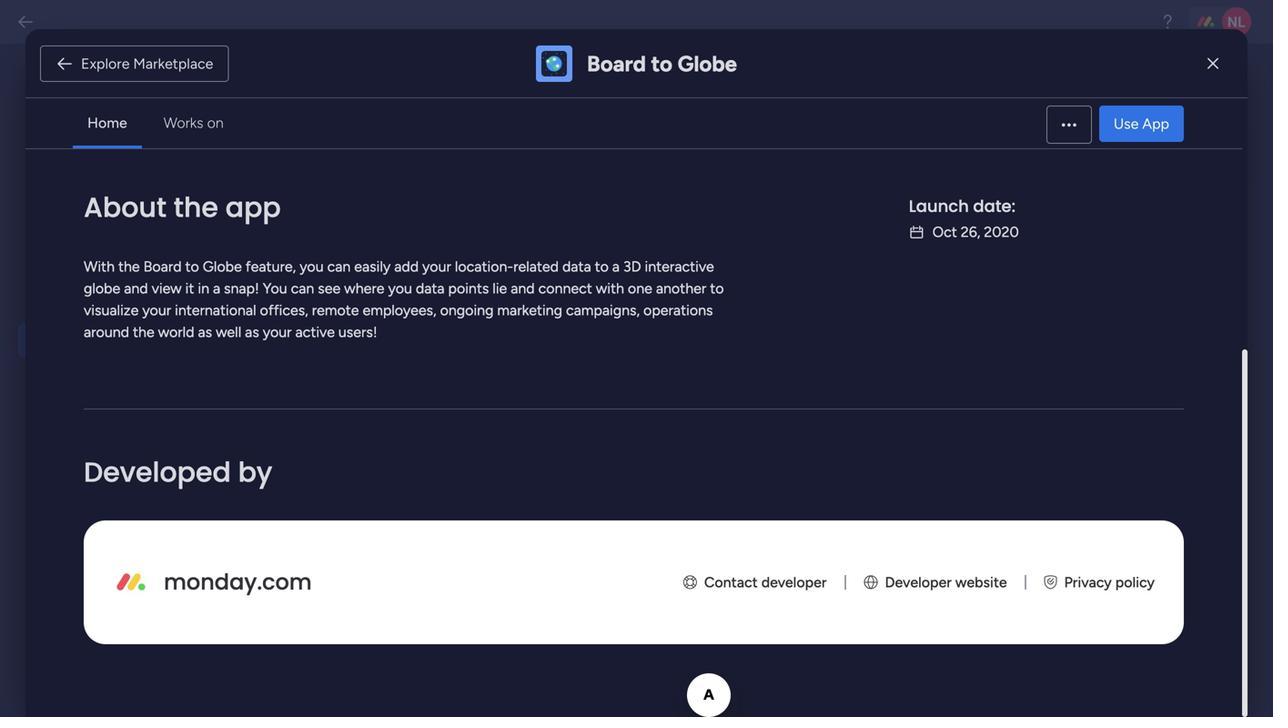 Task type: locate. For each thing, give the bounding box(es) containing it.
visualize
[[84, 302, 139, 319]]

and right lie
[[511, 280, 535, 297]]

board right "app logo"
[[587, 51, 646, 77]]

the for the monday app api gives you powerful capabilities in order to enhance your monday app experience. it's very important to keep your api token secure.
[[357, 344, 379, 361]]

api right personal
[[358, 132, 379, 149]]

monday
[[383, 344, 432, 361], [581, 365, 631, 381]]

1 vertical spatial in
[[429, 365, 440, 381]]

1 vertical spatial data
[[416, 280, 445, 297]]

data
[[562, 258, 591, 275], [416, 280, 445, 297]]

0 horizontal spatial monday
[[383, 344, 432, 361]]

developers.monday.com link
[[357, 269, 506, 286]]

1 horizontal spatial in
[[429, 365, 440, 381]]

works on button
[[149, 105, 238, 141]]

world
[[158, 324, 194, 341]]

it's
[[456, 385, 474, 402]]

your down the "powerful"
[[551, 365, 578, 381]]

1 vertical spatial board
[[143, 258, 182, 275]]

1 the from the top
[[357, 249, 379, 265]]

token for api v2 token
[[364, 82, 417, 106]]

the right about
[[174, 188, 218, 227]]

data up the "connect"
[[562, 258, 591, 275]]

0 vertical spatial in
[[198, 280, 209, 297]]

0 vertical spatial data
[[562, 258, 591, 275]]

in
[[198, 280, 209, 297], [429, 365, 440, 381]]

international
[[175, 302, 256, 319]]

location-
[[455, 258, 513, 275]]

policy
[[1115, 574, 1155, 591]]

enhance
[[495, 365, 548, 381]]

app for the
[[225, 188, 281, 227]]

in left order
[[429, 365, 440, 381]]

monday.com logo image
[[113, 564, 149, 601]]

board inside with the board to globe feature, you can easily add your location-related data to a 3d interactive globe and view it in a snap! you can see where you data points lie and connect with one another to visualize your international offices, remote employees, ongoing marketing campaigns, operations around the world as well as your active users!
[[143, 258, 182, 275]]

0 horizontal spatial in
[[198, 280, 209, 297]]

0 horizontal spatial app
[[225, 188, 281, 227]]

26,
[[961, 223, 980, 241]]

api up where
[[383, 249, 404, 265]]

1 horizontal spatial globe
[[678, 51, 737, 77]]

2 horizontal spatial you
[[521, 344, 544, 361]]

1 vertical spatial globe
[[203, 258, 242, 275]]

1 horizontal spatial and
[[511, 280, 535, 297]]

lie
[[493, 280, 507, 297]]

at
[[587, 249, 600, 265]]

you up see
[[300, 258, 324, 275]]

works
[[164, 114, 204, 131]]

0 horizontal spatial board
[[143, 258, 182, 275]]

use
[[1114, 115, 1139, 132]]

0 vertical spatial you
[[300, 258, 324, 275]]

api up order
[[462, 344, 483, 361]]

connect
[[538, 280, 592, 297]]

the up where
[[357, 249, 379, 265]]

the
[[357, 249, 379, 265], [357, 344, 379, 361]]

api left 'v2'
[[302, 82, 333, 106]]

v2 ellipsis image
[[1062, 124, 1076, 139]]

api button
[[18, 323, 229, 358]]

administration learn more
[[32, 77, 213, 133]]

you up employees,
[[388, 280, 412, 297]]

1 horizontal spatial as
[[245, 324, 259, 341]]

learn
[[32, 116, 66, 133]]

marketing
[[497, 302, 562, 319]]

0 vertical spatial globe
[[678, 51, 737, 77]]

the down users!
[[357, 344, 379, 361]]

customization button
[[18, 202, 229, 238]]

monday up capabilities
[[383, 344, 432, 361]]

0 horizontal spatial as
[[198, 324, 212, 341]]

can left be
[[504, 249, 526, 265]]

0 vertical spatial token
[[364, 82, 417, 106]]

your
[[422, 258, 451, 275], [142, 302, 171, 319], [263, 324, 292, 341], [551, 365, 578, 381], [620, 385, 647, 402]]

1 horizontal spatial a
[[612, 258, 620, 275]]

can inside the api documentation can be found at developers.monday.com
[[504, 249, 526, 265]]

2 horizontal spatial can
[[504, 249, 526, 265]]

the api documentation can be found at developers.monday.com
[[357, 249, 600, 286]]

1 horizontal spatial data
[[562, 258, 591, 275]]

customization
[[68, 210, 174, 230]]

1 vertical spatial app
[[435, 344, 458, 361]]

users
[[68, 250, 109, 270]]

1 vertical spatial monday
[[581, 365, 631, 381]]

2020
[[984, 223, 1019, 241]]

the left world
[[133, 324, 154, 341]]

operations
[[643, 302, 713, 319]]

1 vertical spatial token
[[382, 132, 419, 149]]

board to globe
[[587, 51, 737, 77]]

privacy policy image
[[1044, 575, 1057, 589]]

app up feature,
[[225, 188, 281, 227]]

0 horizontal spatial globe
[[203, 258, 242, 275]]

globe inside with the board to globe feature, you can easily add your location-related data to a 3d interactive globe and view it in a snap! you can see where you data points lie and connect with one another to visualize your international offices, remote employees, ongoing marketing campaigns, operations around the world as well as your active users!
[[203, 258, 242, 275]]

as right well
[[245, 324, 259, 341]]

developer website image
[[864, 575, 878, 589]]

0 horizontal spatial a
[[213, 280, 220, 297]]

to
[[651, 51, 672, 77], [185, 258, 199, 275], [595, 258, 609, 275], [710, 280, 724, 297], [479, 365, 492, 381], [571, 385, 584, 402]]

your right add on the top
[[422, 258, 451, 275]]

back to workspace image
[[16, 13, 35, 31]]

learn more link
[[32, 115, 229, 135]]

to left keep
[[571, 385, 584, 402]]

0 vertical spatial a
[[612, 258, 620, 275]]

administration
[[32, 77, 213, 110]]

0 vertical spatial the
[[174, 188, 218, 227]]

app down capabilities
[[357, 385, 380, 402]]

1 horizontal spatial board
[[587, 51, 646, 77]]

add
[[394, 258, 419, 275]]

can left see
[[291, 280, 314, 297]]

your right keep
[[620, 385, 647, 402]]

app up order
[[435, 344, 458, 361]]

related
[[513, 258, 559, 275]]

regenerate
[[602, 134, 659, 147]]

the
[[174, 188, 218, 227], [118, 258, 140, 275], [133, 324, 154, 341]]

api inside button
[[68, 330, 93, 350]]

help image
[[1158, 13, 1177, 31]]

board up view
[[143, 258, 182, 275]]

2 vertical spatial the
[[133, 324, 154, 341]]

monday up keep
[[581, 365, 631, 381]]

can
[[504, 249, 526, 265], [327, 258, 351, 275], [291, 280, 314, 297]]

api down visualize on the left top of the page
[[68, 330, 93, 350]]

cross account copier
[[67, 611, 173, 655]]

campaigns,
[[566, 302, 640, 319]]

2 vertical spatial you
[[521, 344, 544, 361]]

and
[[124, 280, 148, 297], [511, 280, 535, 297]]

account
[[113, 611, 173, 630]]

1 horizontal spatial can
[[327, 258, 351, 275]]

and left view
[[124, 280, 148, 297]]

globe
[[678, 51, 737, 77], [203, 258, 242, 275]]

0 horizontal spatial and
[[124, 280, 148, 297]]

experience.
[[383, 385, 453, 402]]

content directory
[[68, 490, 198, 510]]

2 vertical spatial app
[[357, 385, 380, 402]]

around
[[84, 324, 129, 341]]

1 vertical spatial you
[[388, 280, 412, 297]]

the right the with
[[118, 258, 140, 275]]

0 vertical spatial app
[[225, 188, 281, 227]]

can up see
[[327, 258, 351, 275]]

you up enhance
[[521, 344, 544, 361]]

be
[[529, 249, 545, 265]]

app for monday
[[435, 344, 458, 361]]

monday.com
[[164, 567, 312, 597]]

in inside the monday app api gives you powerful capabilities in order to enhance your monday app experience. it's very important to keep your api token secure.
[[429, 365, 440, 381]]

1 vertical spatial the
[[118, 258, 140, 275]]

1 vertical spatial the
[[357, 344, 379, 361]]

one
[[628, 280, 652, 297]]

data down add on the top
[[416, 280, 445, 297]]

token down api v2 token
[[382, 132, 419, 149]]

dapulse info image
[[320, 247, 339, 274]]

keep
[[587, 385, 617, 402]]

very
[[478, 385, 504, 402]]

as left well
[[198, 324, 212, 341]]

the monday app api gives you powerful capabilities in order to enhance your monday app experience. it's very important to keep your api token secure.
[[357, 344, 647, 422]]

token right 'v2'
[[364, 82, 417, 106]]

in inside with the board to globe feature, you can easily add your location-related data to a 3d interactive globe and view it in a snap! you can see where you data points lie and connect with one another to visualize your international offices, remote employees, ongoing marketing campaigns, operations around the world as well as your active users!
[[198, 280, 209, 297]]

in right "it"
[[198, 280, 209, 297]]

0 vertical spatial the
[[357, 249, 379, 265]]

app
[[225, 188, 281, 227], [435, 344, 458, 361], [357, 385, 380, 402]]

as
[[198, 324, 212, 341], [245, 324, 259, 341]]

a up international on the top left
[[213, 280, 220, 297]]

the inside the monday app api gives you powerful capabilities in order to enhance your monday app experience. it's very important to keep your api token secure.
[[357, 344, 379, 361]]

0 horizontal spatial you
[[300, 258, 324, 275]]

2 horizontal spatial app
[[435, 344, 458, 361]]

0 vertical spatial monday
[[383, 344, 432, 361]]

api
[[302, 82, 333, 106], [358, 132, 379, 149], [383, 249, 404, 265], [68, 330, 93, 350], [462, 344, 483, 361], [357, 406, 378, 422]]

0 horizontal spatial data
[[416, 280, 445, 297]]

apps button
[[18, 523, 229, 558]]

with
[[84, 258, 115, 275]]

to up with
[[595, 258, 609, 275]]

developer
[[761, 574, 827, 591]]

the inside the api documentation can be found at developers.monday.com
[[357, 249, 379, 265]]

2 the from the top
[[357, 344, 379, 361]]

personal
[[302, 132, 354, 149]]

explore marketplace button
[[40, 46, 229, 82]]

the for the api documentation can be found at developers.monday.com
[[357, 249, 379, 265]]

a left 3d
[[612, 258, 620, 275]]

apps
[[68, 531, 106, 550]]

1 as from the left
[[198, 324, 212, 341]]

privacy policy
[[1064, 574, 1155, 591]]

developed by
[[84, 453, 272, 491]]

api left token on the left of page
[[357, 406, 378, 422]]



Task type: vqa. For each thing, say whether or not it's contained in the screenshot.
The within The monday app API gives you powerful capabilities in order to enhance your monday app experience. It's very important to keep your API token secure.
yes



Task type: describe. For each thing, give the bounding box(es) containing it.
to up regenerate
[[651, 51, 672, 77]]

2 and from the left
[[511, 280, 535, 297]]

secure.
[[419, 406, 463, 422]]

developed
[[84, 453, 231, 491]]

to up very
[[479, 365, 492, 381]]

home
[[87, 114, 127, 131]]

powerful
[[547, 344, 601, 361]]

snap!
[[224, 280, 259, 297]]

1 horizontal spatial monday
[[581, 365, 631, 381]]

security
[[68, 290, 128, 310]]

tidy up
[[68, 450, 124, 470]]

permissions
[[68, 571, 154, 590]]

oct 26, 2020
[[932, 223, 1019, 241]]

0 vertical spatial board
[[587, 51, 646, 77]]

v2
[[338, 82, 359, 106]]

launch
[[909, 195, 969, 218]]

use app button
[[1099, 106, 1184, 142]]

about the app
[[84, 188, 281, 227]]

with the board to globe feature, you can easily add your location-related data to a 3d interactive globe and view it in a snap! you can see where you data points lie and connect with one another to visualize your international offices, remote employees, ongoing marketing campaigns, operations around the world as well as your active users!
[[84, 258, 724, 341]]

permissions button
[[18, 563, 229, 598]]

by
[[238, 453, 272, 491]]

globe
[[84, 280, 120, 297]]

interactive
[[645, 258, 714, 275]]

you
[[263, 280, 287, 297]]

marketplace
[[133, 55, 213, 72]]

noah lott image
[[1222, 7, 1251, 36]]

contact developer
[[704, 574, 827, 591]]

directory
[[133, 490, 198, 510]]

security button
[[18, 283, 229, 318]]

app logo image
[[541, 51, 567, 76]]

works on
[[164, 114, 224, 131]]

dapulse x slim image
[[1208, 53, 1219, 75]]

cross account copier button
[[18, 603, 229, 663]]

api inside the api documentation can be found at developers.monday.com
[[383, 249, 404, 265]]

more
[[69, 116, 101, 133]]

easily
[[354, 258, 391, 275]]

your down "offices,"
[[263, 324, 292, 341]]

contact
[[704, 574, 758, 591]]

date:
[[973, 195, 1016, 218]]

offices,
[[260, 302, 308, 319]]

remote
[[312, 302, 359, 319]]

feature,
[[245, 258, 296, 275]]

the for about
[[174, 188, 218, 227]]

gives
[[486, 344, 518, 361]]

with
[[596, 280, 624, 297]]

regenerate button
[[595, 126, 666, 156]]

capabilities
[[357, 365, 426, 381]]

view
[[152, 280, 182, 297]]

where
[[344, 280, 385, 297]]

found
[[548, 249, 584, 265]]

you inside the monday app api gives you powerful capabilities in order to enhance your monday app experience. it's very important to keep your api token secure.
[[521, 344, 544, 361]]

app support image
[[683, 575, 697, 589]]

1 horizontal spatial you
[[388, 280, 412, 297]]

content
[[68, 490, 129, 510]]

another
[[656, 280, 706, 297]]

1 vertical spatial a
[[213, 280, 220, 297]]

on
[[207, 114, 224, 131]]

up
[[103, 450, 124, 470]]

your down view
[[142, 302, 171, 319]]

personal api token
[[302, 132, 419, 149]]

active
[[295, 324, 335, 341]]

1 horizontal spatial app
[[357, 385, 380, 402]]

employees,
[[363, 302, 436, 319]]

it
[[185, 280, 194, 297]]

points
[[448, 280, 489, 297]]

launch date:
[[909, 195, 1016, 218]]

app
[[1142, 115, 1169, 132]]

token for personal api token
[[382, 132, 419, 149]]

use app
[[1114, 115, 1169, 132]]

explore
[[81, 55, 130, 72]]

copier
[[67, 635, 113, 655]]

0 horizontal spatial can
[[291, 280, 314, 297]]

well
[[216, 324, 241, 341]]

3d
[[623, 258, 641, 275]]

ongoing
[[440, 302, 494, 319]]

token
[[381, 406, 416, 422]]

tidy
[[68, 450, 99, 470]]

content directory button
[[18, 483, 229, 518]]

oct
[[932, 223, 957, 241]]

to right another
[[710, 280, 724, 297]]

users!
[[338, 324, 377, 341]]

the for with
[[118, 258, 140, 275]]

website
[[955, 574, 1007, 591]]

important
[[507, 385, 568, 402]]

1 and from the left
[[124, 280, 148, 297]]

order
[[443, 365, 476, 381]]

api v2 token
[[302, 82, 417, 106]]

to up "it"
[[185, 258, 199, 275]]

developer
[[885, 574, 952, 591]]

explore marketplace
[[81, 55, 213, 72]]

2 as from the left
[[245, 324, 259, 341]]

documentation
[[407, 249, 500, 265]]



